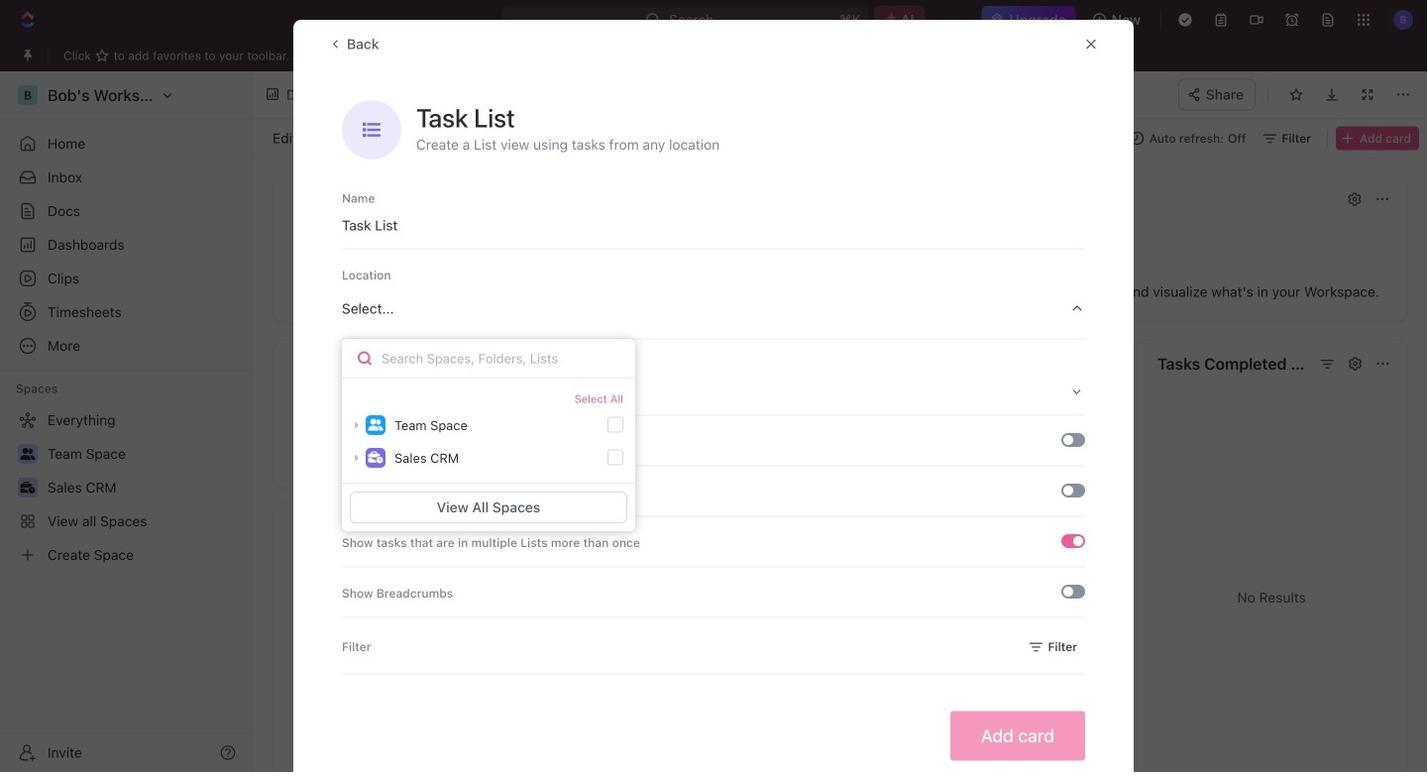 Task type: describe. For each thing, give the bounding box(es) containing it.
Search Spaces, Folders, Lists text field
[[342, 339, 635, 379]]

Card name text field
[[342, 207, 1085, 243]]

tree inside sidebar navigation
[[8, 404, 244, 571]]

user group image
[[368, 419, 383, 431]]



Task type: vqa. For each thing, say whether or not it's contained in the screenshot.
tree within the Sidebar navigation
yes



Task type: locate. For each thing, give the bounding box(es) containing it.
sidebar navigation
[[0, 71, 253, 772]]

business time image
[[368, 452, 383, 464]]

None text field
[[391, 83, 704, 107]]

tree
[[8, 404, 244, 571]]



